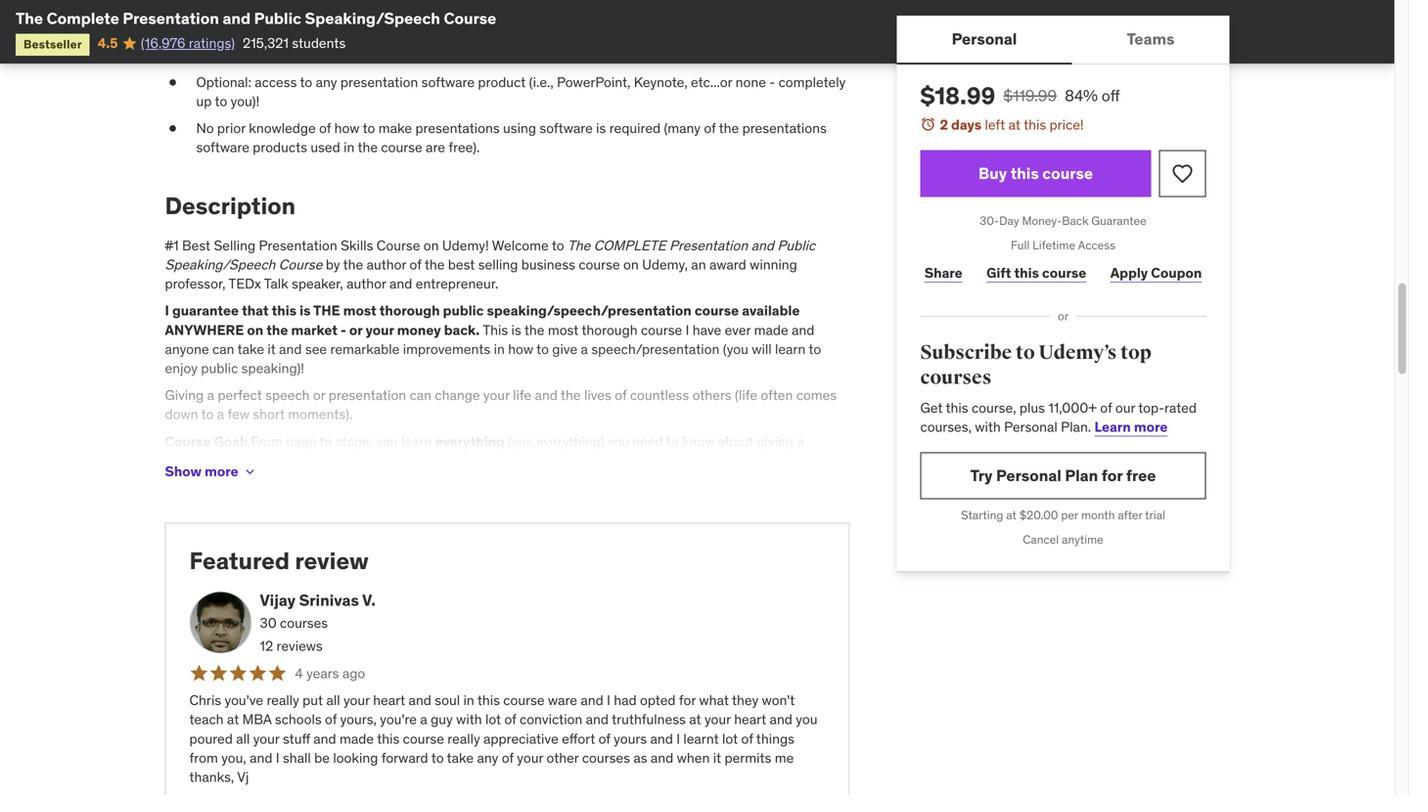Task type: locate. For each thing, give the bounding box(es) containing it.
udemy's
[[1039, 341, 1117, 365]]

i
[[165, 302, 169, 320], [686, 321, 689, 339], [607, 692, 611, 710], [676, 730, 680, 748], [276, 750, 280, 767]]

is inside this is the most thorough course i have ever made and anyone can take it and see remarkable improvements in how to give a speech/presentation (you will learn to enjoy public speaking)!
[[511, 321, 521, 339]]

this up courses,
[[946, 399, 968, 417]]

how up used in the top of the page
[[334, 119, 360, 137]]

personal up $18.99
[[952, 29, 1017, 49]]

of right the lives
[[615, 387, 627, 404]]

you're
[[380, 711, 417, 729]]

1 vertical spatial heart
[[734, 711, 766, 729]]

this down you're
[[377, 730, 400, 748]]

your up remarkable
[[366, 321, 394, 339]]

thorough down speaking/speech/presentation
[[582, 321, 638, 339]]

students
[[292, 34, 346, 52]]

ago
[[342, 665, 365, 682]]

1 horizontal spatial prior
[[393, 27, 421, 45]]

really
[[267, 692, 299, 710], [448, 730, 480, 748]]

off
[[1102, 86, 1120, 106]]

presentation down (no
[[340, 73, 418, 91]]

with inside get this course, plus 11,000+ of our top-rated courses, with personal plan.
[[975, 418, 1001, 436]]

1 vertical spatial can
[[212, 341, 234, 358]]

is down anyone
[[196, 46, 206, 64]]

thorough inside i guarantee that this is the most thorough public speaking/speech/presentation course available anywhere on the market - or your money back.
[[379, 302, 440, 320]]

this right 215,321
[[300, 27, 323, 45]]

share
[[925, 264, 963, 282]]

i left had
[[607, 692, 611, 710]]

0 horizontal spatial public
[[201, 360, 238, 377]]

0 horizontal spatial speech
[[211, 452, 256, 470]]

prior right (no
[[393, 27, 421, 45]]

anyone
[[165, 341, 209, 358]]

mba
[[242, 711, 272, 729]]

0 vertical spatial with
[[975, 418, 1001, 436]]

the right used in the top of the page
[[358, 139, 378, 156]]

presentations inside anyone can take this course (no prior knowledge of creating speeches or presentations or public speaking is required)!
[[641, 27, 726, 45]]

presentation for the complete presentation and public speaking/speech course
[[123, 8, 219, 28]]

speeches
[[564, 27, 623, 45]]

all up you,
[[236, 730, 250, 748]]

public up 215,321
[[254, 8, 301, 28]]

1 horizontal spatial can
[[245, 27, 267, 45]]

comes
[[796, 387, 837, 404]]

any down appreciative
[[477, 750, 498, 767]]

0 vertical spatial in
[[344, 139, 355, 156]]

2 horizontal spatial courses
[[920, 366, 992, 390]]

software right "using"
[[540, 119, 593, 137]]

xsmall image for optional:
[[165, 73, 181, 92]]

to inside subscribe to udemy's top courses
[[1016, 341, 1035, 365]]

this down "talk"
[[272, 302, 297, 320]]

can up required)!
[[245, 27, 267, 45]]

to left make
[[363, 119, 375, 137]]

per
[[1061, 508, 1078, 523]]

prior right no
[[217, 119, 246, 137]]

course up back
[[1043, 163, 1093, 183]]

business inside by the author of the best selling business course on udemy, an award winning professor, tedx talk speaker, author and entrepreneur.
[[521, 256, 575, 274]]

0 horizontal spatial presentations
[[415, 119, 500, 137]]

reviews
[[276, 638, 323, 655]]

presentation down remarkable
[[329, 387, 406, 404]]

your left life
[[483, 387, 510, 404]]

anytime
[[1062, 532, 1104, 547]]

0 horizontal spatial knowledge
[[249, 119, 316, 137]]

0 horizontal spatial really
[[267, 692, 299, 710]]

215,321 students
[[243, 34, 346, 52]]

0 horizontal spatial for
[[259, 452, 276, 470]]

personal
[[952, 29, 1017, 49], [1004, 418, 1058, 436], [996, 466, 1062, 486]]

1 vertical spatial more
[[205, 463, 238, 481]]

1 horizontal spatial thorough
[[582, 321, 638, 339]]

0 vertical spatial personal
[[952, 29, 1017, 49]]

or inside i guarantee that this is the most thorough public speaking/speech/presentation course available anywhere on the market - or your money back.
[[349, 321, 363, 339]]

can
[[245, 27, 267, 45], [212, 341, 234, 358], [410, 387, 432, 404]]

presentation inside the 'the complete presentation and public speaking/speech course'
[[669, 237, 748, 254]]

0 vertical spatial speech
[[265, 387, 310, 404]]

0 horizontal spatial how
[[334, 119, 360, 137]]

is inside i guarantee that this is the most thorough public speaking/speech/presentation course available anywhere on the market - or your money back.
[[300, 302, 311, 320]]

udemy!
[[442, 237, 489, 254]]

for inside (yes everything) you need to know about giving a great speech for business & personal presentations.
[[259, 452, 276, 470]]

0 vertical spatial any
[[316, 73, 337, 91]]

etc...or
[[691, 73, 732, 91]]

(you
[[723, 341, 749, 358]]

1 vertical spatial the
[[568, 237, 590, 254]]

course down make
[[381, 139, 422, 156]]

0 vertical spatial public
[[254, 8, 301, 28]]

speech inside giving a perfect speech or presentation can change your life and the lives of countless others (life often comes down to a few short moments).
[[265, 387, 310, 404]]

the left most
[[524, 321, 545, 339]]

1 vertical spatial personal
[[1004, 418, 1058, 436]]

1 vertical spatial it
[[713, 750, 721, 767]]

the inside this is the most thorough course i have ever made and anyone can take it and see remarkable improvements in how to give a speech/presentation (you will learn to enjoy public speaking)!
[[524, 321, 545, 339]]

from
[[189, 750, 218, 767]]

optional: access to any presentation software product (i.e., powerpoint, keynote, etc...or none - completely up to you)!
[[196, 73, 846, 110]]

and down the "won't"
[[770, 711, 793, 729]]

course
[[444, 8, 497, 28], [377, 237, 420, 254], [279, 256, 322, 274], [165, 433, 211, 450]]

this inside anyone can take this course (no prior knowledge of creating speeches or presentations or public speaking is required)!
[[300, 27, 323, 45]]

page
[[286, 433, 317, 450]]

course up conviction
[[503, 692, 545, 710]]

for left what
[[679, 692, 696, 710]]

talk
[[264, 275, 288, 293]]

speech up the short
[[265, 387, 310, 404]]

0 horizontal spatial speaking/speech
[[165, 256, 275, 274]]

is left required
[[596, 119, 606, 137]]

to inside giving a perfect speech or presentation can change your life and the lives of countless others (life often comes down to a few short moments).
[[201, 406, 214, 423]]

completely
[[779, 73, 846, 91]]

often
[[761, 387, 793, 404]]

1 horizontal spatial how
[[508, 341, 533, 358]]

money
[[397, 321, 441, 339]]

in inside no prior knowledge of how to make presentations using software is required (many of the presentations software products used in the course are free).
[[344, 139, 355, 156]]

course inside the 'the complete presentation and public speaking/speech course'
[[279, 256, 322, 274]]

and down author
[[390, 275, 412, 293]]

courses up reviews
[[280, 615, 328, 632]]

in inside this is the most thorough course i have ever made and anyone can take it and see remarkable improvements in how to give a speech/presentation (you will learn to enjoy public speaking)!
[[494, 341, 505, 358]]

1 vertical spatial how
[[508, 341, 533, 358]]

public inside the 'the complete presentation and public speaking/speech course'
[[777, 237, 815, 254]]

at left $20.00
[[1006, 508, 1017, 523]]

i left guarantee
[[165, 302, 169, 320]]

1 vertical spatial public
[[777, 237, 815, 254]]

xsmall image for no
[[165, 119, 181, 138]]

all
[[326, 692, 340, 710], [236, 730, 250, 748]]

xsmall image
[[165, 27, 181, 46], [165, 73, 181, 92], [165, 119, 181, 138], [242, 464, 258, 480]]

they
[[732, 692, 759, 710]]

1 horizontal spatial take
[[270, 27, 297, 45]]

how
[[334, 119, 360, 137], [508, 341, 533, 358]]

course up great
[[165, 433, 211, 450]]

show
[[165, 463, 202, 481]]

and up learn at the top
[[792, 321, 815, 339]]

2 horizontal spatial presentation
[[669, 237, 748, 254]]

opted
[[640, 692, 676, 710]]

your inside i guarantee that this is the most thorough public speaking/speech/presentation course available anywhere on the market - or your money back.
[[366, 321, 394, 339]]

udemy, an
[[642, 256, 706, 274]]

featured review
[[189, 547, 369, 576]]

conviction
[[520, 711, 583, 729]]

apply coupon
[[1111, 264, 1202, 282]]

a inside this is the most thorough course i have ever made and anyone can take it and see remarkable improvements in how to give a speech/presentation (you will learn to enjoy public speaking)!
[[581, 341, 588, 358]]

2 horizontal spatial public
[[745, 27, 782, 45]]

courses down yours
[[582, 750, 630, 767]]

lives
[[584, 387, 612, 404]]

more for learn more
[[1134, 418, 1168, 436]]

1 horizontal spatial really
[[448, 730, 480, 748]]

0 horizontal spatial courses
[[280, 615, 328, 632]]

speaking/speech inside the 'the complete presentation and public speaking/speech course'
[[165, 256, 275, 274]]

any down students at the left of page
[[316, 73, 337, 91]]

and down truthfulness
[[650, 730, 673, 748]]

selling
[[478, 256, 518, 274]]

1 vertical spatial speaking/speech
[[165, 256, 275, 274]]

when
[[677, 750, 710, 767]]

or up none
[[729, 27, 741, 45]]

courses for vijay
[[280, 615, 328, 632]]

1 horizontal spatial -
[[770, 73, 775, 91]]

a
[[581, 341, 588, 358], [207, 387, 214, 404], [217, 406, 224, 423], [797, 433, 804, 450], [420, 711, 427, 729]]

of up used in the top of the page
[[319, 119, 331, 137]]

i inside i guarantee that this is the most thorough public speaking/speech/presentation course available anywhere on the market - or your money back.
[[165, 302, 169, 320]]

0 horizontal spatial public
[[254, 8, 301, 28]]

to right down
[[201, 406, 214, 423]]

1 horizontal spatial public
[[443, 302, 484, 320]]

0 vertical spatial more
[[1134, 418, 1168, 436]]

forward
[[381, 750, 428, 767]]

business down the page
[[279, 452, 333, 470]]

(yes everything) you need to know about giving a great speech for business & personal presentations.
[[165, 433, 804, 470]]

public up none
[[745, 27, 782, 45]]

1 horizontal spatial in
[[463, 692, 474, 710]]

tab list
[[897, 16, 1230, 65]]

it right when at the bottom of the page
[[713, 750, 721, 767]]

made inside this is the most thorough course i have ever made and anyone can take it and see remarkable improvements in how to give a speech/presentation (you will learn to enjoy public speaking)!
[[754, 321, 788, 339]]

thorough inside this is the most thorough course i have ever made and anyone can take it and see remarkable improvements in how to give a speech/presentation (you will learn to enjoy public speaking)!
[[582, 321, 638, 339]]

at right left
[[1009, 116, 1021, 134]]

(16,976 ratings)
[[141, 34, 235, 52]]

buy
[[979, 163, 1007, 183]]

the up bestseller
[[16, 8, 43, 28]]

public inside anyone can take this course (no prior knowledge of creating speeches or presentations or public speaking is required)!
[[745, 27, 782, 45]]

heart down they
[[734, 711, 766, 729]]

0 horizontal spatial it
[[268, 341, 276, 358]]

speech inside (yes everything) you need to know about giving a great speech for business & personal presentations.
[[211, 452, 256, 470]]

your down what
[[705, 711, 731, 729]]

0 horizontal spatial in
[[344, 139, 355, 156]]

public up winning
[[777, 237, 815, 254]]

course left creating
[[444, 8, 497, 28]]

2 vertical spatial can
[[410, 387, 432, 404]]

really up schools
[[267, 692, 299, 710]]

try personal plan for free
[[970, 466, 1156, 486]]

more down goal:
[[205, 463, 238, 481]]

learn
[[1095, 418, 1131, 436]]

by
[[326, 256, 340, 274]]

0 vertical spatial really
[[267, 692, 299, 710]]

0 horizontal spatial more
[[205, 463, 238, 481]]

0 horizontal spatial the
[[16, 8, 43, 28]]

in for how
[[494, 341, 505, 358]]

plan
[[1065, 466, 1098, 486]]

of inside by the author of the best selling business course on udemy, an award winning professor, tedx talk speaker, author and entrepreneur.
[[410, 256, 422, 274]]

i inside this is the most thorough course i have ever made and anyone can take it and see remarkable improvements in how to give a speech/presentation (you will learn to enjoy public speaking)!
[[686, 321, 689, 339]]

0 horizontal spatial take
[[237, 341, 264, 358]]

to inside chris you've really put all your heart and soul in this course ware and i had opted for what they won't teach at mba schools of yours, you're a guy with lot of conviction and truthfulness at your heart and you poured all your stuff and made this course really appreciative effort of yours and i learnt lot of things from you, and i shall be looking forward to take any of your other courses as and when it permits me thanks, vj
[[431, 750, 444, 767]]

i left have
[[686, 321, 689, 339]]

0 vertical spatial prior
[[393, 27, 421, 45]]

- right none
[[770, 73, 775, 91]]

of right '(many'
[[704, 119, 716, 137]]

your inside giving a perfect speech or presentation can change your life and the lives of countless others (life often comes down to a few short moments).
[[483, 387, 510, 404]]

- inside optional: access to any presentation software product (i.e., powerpoint, keynote, etc...or none - completely up to you)!
[[770, 73, 775, 91]]

moments).
[[288, 406, 353, 423]]

1 horizontal spatial any
[[477, 750, 498, 767]]

featured
[[189, 547, 290, 576]]

for left free
[[1102, 466, 1123, 486]]

to right forward at the left of the page
[[431, 750, 444, 767]]

0 vertical spatial the
[[16, 8, 43, 28]]

0 vertical spatial it
[[268, 341, 276, 358]]

to right access
[[300, 73, 312, 91]]

software down no
[[196, 139, 249, 156]]

knowledge inside anyone can take this course (no prior knowledge of creating speeches or presentations or public speaking is required)!
[[425, 27, 492, 45]]

perfect
[[218, 387, 262, 404]]

0 horizontal spatial any
[[316, 73, 337, 91]]

1 horizontal spatial software
[[421, 73, 475, 91]]

- down the most
[[341, 321, 346, 339]]

the for complete
[[16, 8, 43, 28]]

0 vertical spatial thorough
[[379, 302, 440, 320]]

(many
[[664, 119, 701, 137]]

1 horizontal spatial more
[[1134, 418, 1168, 436]]

your down mba on the left of the page
[[253, 730, 279, 748]]

complete
[[47, 8, 119, 28]]

truthfulness
[[612, 711, 686, 729]]

0 horizontal spatial made
[[340, 730, 374, 748]]

prior inside anyone can take this course (no prior knowledge of creating speeches or presentations or public speaking is required)!
[[393, 27, 421, 45]]

improvements
[[403, 341, 490, 358]]

1 horizontal spatial business
[[521, 256, 575, 274]]

can down anywhere
[[212, 341, 234, 358]]

soul
[[435, 692, 460, 710]]

1 vertical spatial -
[[341, 321, 346, 339]]

presentation up by
[[259, 237, 337, 254]]

for inside chris you've really put all your heart and soul in this course ware and i had opted for what they won't teach at mba schools of yours, you're a guy with lot of conviction and truthfulness at your heart and you poured all your stuff and made this course really appreciative effort of yours and i learnt lot of things from you, and i shall be looking forward to take any of your other courses as and when it permits me thanks, vj
[[679, 692, 696, 710]]

speaking/speech up students at the left of page
[[305, 8, 440, 28]]

to left give
[[536, 341, 549, 358]]

gift this course link
[[982, 254, 1091, 293]]

course inside no prior knowledge of how to make presentations using software is required (many of the presentations software products used in the course are free).
[[381, 139, 422, 156]]

heart up you're
[[373, 692, 405, 710]]

looking
[[333, 750, 378, 767]]

presentation up '(16,976'
[[123, 8, 219, 28]]

thorough up "money" on the left of the page
[[379, 302, 440, 320]]

0 vertical spatial -
[[770, 73, 775, 91]]

of left yours
[[599, 730, 610, 748]]

courses inside subscribe to udemy's top courses
[[920, 366, 992, 390]]

or up remarkable
[[349, 321, 363, 339]]

1 horizontal spatial all
[[326, 692, 340, 710]]

public inside this is the most thorough course i have ever made and anyone can take it and see remarkable improvements in how to give a speech/presentation (you will learn to enjoy public speaking)!
[[201, 360, 238, 377]]

1 horizontal spatial for
[[679, 692, 696, 710]]

on left 'udemy!'
[[424, 237, 439, 254]]

is
[[196, 46, 206, 64], [596, 119, 606, 137], [300, 302, 311, 320], [511, 321, 521, 339]]

0 horizontal spatial -
[[341, 321, 346, 339]]

(life
[[735, 387, 758, 404]]

you,
[[221, 750, 246, 767]]

1 vertical spatial take
[[237, 341, 264, 358]]

0 vertical spatial speaking/speech
[[305, 8, 440, 28]]

1 horizontal spatial speech
[[265, 387, 310, 404]]

2 vertical spatial courses
[[582, 750, 630, 767]]

no
[[196, 119, 214, 137]]

take
[[270, 27, 297, 45], [237, 341, 264, 358], [447, 750, 474, 767]]

in
[[344, 139, 355, 156], [494, 341, 505, 358], [463, 692, 474, 710]]

0 vertical spatial how
[[334, 119, 360, 137]]

0 horizontal spatial on
[[247, 321, 263, 339]]

0 horizontal spatial software
[[196, 139, 249, 156]]

this inside i guarantee that this is the most thorough public speaking/speech/presentation course available anywhere on the market - or your money back.
[[272, 302, 297, 320]]

and right as
[[651, 750, 674, 767]]

1 vertical spatial on
[[247, 321, 263, 339]]

1 horizontal spatial it
[[713, 750, 721, 767]]

2 horizontal spatial software
[[540, 119, 593, 137]]

or up moments).
[[313, 387, 325, 404]]

can inside anyone can take this course (no prior knowledge of creating speeches or presentations or public speaking is required)!
[[245, 27, 267, 45]]

course on
[[579, 256, 639, 274]]

0 vertical spatial public
[[745, 27, 782, 45]]

2 horizontal spatial take
[[447, 750, 474, 767]]

speaking
[[785, 27, 841, 45]]

with down course, on the right bottom of page
[[975, 418, 1001, 436]]

more inside button
[[205, 463, 238, 481]]

lot up permits
[[722, 730, 738, 748]]

2 horizontal spatial can
[[410, 387, 432, 404]]

0 vertical spatial heart
[[373, 692, 405, 710]]

1 vertical spatial knowledge
[[249, 119, 316, 137]]

to inside no prior knowledge of how to make presentations using software is required (many of the presentations software products used in the course are free).
[[363, 119, 375, 137]]

1 vertical spatial presentation
[[329, 387, 406, 404]]

on inside i guarantee that this is the most thorough public speaking/speech/presentation course available anywhere on the market - or your money back.
[[247, 321, 263, 339]]

courses for subscribe
[[920, 366, 992, 390]]

made up looking
[[340, 730, 374, 748]]

knowledge inside no prior knowledge of how to make presentations using software is required (many of the presentations software products used in the course are free).
[[249, 119, 316, 137]]

personal
[[348, 452, 401, 470]]

1 vertical spatial in
[[494, 341, 505, 358]]

can left the change
[[410, 387, 432, 404]]

course
[[326, 27, 367, 45], [381, 139, 422, 156], [1043, 163, 1093, 183], [1042, 264, 1087, 282], [695, 302, 739, 320], [641, 321, 682, 339], [503, 692, 545, 710], [403, 730, 444, 748]]

personal down plus
[[1004, 418, 1058, 436]]

1 horizontal spatial lot
[[722, 730, 738, 748]]

the
[[719, 119, 739, 137], [358, 139, 378, 156], [343, 256, 363, 274], [425, 256, 445, 274], [266, 321, 288, 339], [524, 321, 545, 339], [561, 387, 581, 404]]

1 vertical spatial speech
[[211, 452, 256, 470]]

any inside optional: access to any presentation software product (i.e., powerpoint, keynote, etc...or none - completely up to you)!
[[316, 73, 337, 91]]

of inside get this course, plus 11,000+ of our top-rated courses, with personal plan.
[[1100, 399, 1112, 417]]

effort
[[562, 730, 595, 748]]

0 horizontal spatial heart
[[373, 692, 405, 710]]

of left our
[[1100, 399, 1112, 417]]

a inside (yes everything) you need to know about giving a great speech for business & personal presentations.
[[797, 433, 804, 450]]

1 horizontal spatial knowledge
[[425, 27, 492, 45]]

it
[[268, 341, 276, 358], [713, 750, 721, 767]]

try
[[970, 466, 993, 486]]

alarm image
[[920, 116, 936, 132]]

0 vertical spatial made
[[754, 321, 788, 339]]

1 vertical spatial really
[[448, 730, 480, 748]]

down
[[165, 406, 198, 423]]

1 horizontal spatial public
[[777, 237, 815, 254]]

vijay srinivas vittalam image
[[189, 591, 252, 654]]

show more button
[[165, 453, 258, 492]]

the inside the 'the complete presentation and public speaking/speech course'
[[568, 237, 590, 254]]

is right this
[[511, 321, 521, 339]]

0 horizontal spatial prior
[[217, 119, 246, 137]]

1 horizontal spatial on
[[424, 237, 439, 254]]

1 vertical spatial business
[[279, 452, 333, 470]]

ever
[[725, 321, 751, 339]]

0 vertical spatial presentation
[[340, 73, 418, 91]]

powerpoint,
[[557, 73, 631, 91]]

xsmall image left no
[[165, 119, 181, 138]]

of right author
[[410, 256, 422, 274]]

teams button
[[1072, 16, 1230, 63]]

course inside i guarantee that this is the most thorough public speaking/speech/presentation course available anywhere on the market - or your money back.
[[695, 302, 739, 320]]

courses
[[920, 366, 992, 390], [280, 615, 328, 632], [582, 750, 630, 767]]

and up the ratings)
[[223, 8, 251, 28]]

0 vertical spatial knowledge
[[425, 27, 492, 45]]

for down from
[[259, 452, 276, 470]]

course inside 'button'
[[1043, 163, 1093, 183]]

rated
[[1165, 399, 1197, 417]]

starting
[[961, 508, 1003, 523]]

1 vertical spatial any
[[477, 750, 498, 767]]

courses inside vijay srinivas v. 30 courses 12 reviews
[[280, 615, 328, 632]]

guy
[[431, 711, 453, 729]]

1 horizontal spatial the
[[568, 237, 590, 254]]

0 vertical spatial courses
[[920, 366, 992, 390]]

complete
[[594, 237, 666, 254]]



Task type: vqa. For each thing, say whether or not it's contained in the screenshot.
right File
no



Task type: describe. For each thing, give the bounding box(es) containing it.
presentation inside optional: access to any presentation software product (i.e., powerpoint, keynote, etc...or none - completely up to you)!
[[340, 73, 418, 91]]

most
[[548, 321, 579, 339]]

teach
[[189, 711, 224, 729]]

can inside this is the most thorough course i have ever made and anyone can take it and see remarkable improvements in how to give a speech/presentation (you will learn to enjoy public speaking)!
[[212, 341, 234, 358]]

money-
[[1022, 213, 1062, 229]]

and up the be
[[313, 730, 336, 748]]

is inside anyone can take this course (no prior knowledge of creating speeches or presentations or public speaking is required)!
[[196, 46, 206, 64]]

course inside anyone can take this course (no prior knowledge of creating speeches or presentations or public speaking is required)!
[[326, 27, 367, 45]]

v.
[[362, 590, 376, 610]]

4.5
[[98, 34, 118, 52]]

required)!
[[210, 46, 268, 64]]

personal inside try personal plan for free link
[[996, 466, 1062, 486]]

course down "lifetime"
[[1042, 264, 1087, 282]]

course down guy
[[403, 730, 444, 748]]

#1 best selling presentation skills course on udemy! welcome to
[[165, 237, 568, 254]]

few
[[228, 406, 250, 423]]

other
[[547, 750, 579, 767]]

30
[[260, 615, 277, 632]]

made inside chris you've really put all your heart and soul in this course ware and i had opted for what they won't teach at mba schools of yours, you're a guy with lot of conviction and truthfulness at your heart and you poured all your stuff and made this course really appreciative effort of yours and i learnt lot of things from you, and i shall be looking forward to take any of your other courses as and when it permits me thanks, vj
[[340, 730, 374, 748]]

it inside this is the most thorough course i have ever made and anyone can take it and see remarkable improvements in how to give a speech/presentation (you will learn to enjoy public speaking)!
[[268, 341, 276, 358]]

personal inside personal button
[[952, 29, 1017, 49]]

that
[[242, 302, 269, 320]]

take inside this is the most thorough course i have ever made and anyone can take it and see remarkable improvements in how to give a speech/presentation (you will learn to enjoy public speaking)!
[[237, 341, 264, 358]]

of up appreciative
[[504, 711, 516, 729]]

is inside no prior knowledge of how to make presentations using software is required (many of the presentations software products used in the course are free).
[[596, 119, 606, 137]]

speaking/speech for the complete presentation and public speaking/speech course
[[305, 8, 440, 28]]

2 vertical spatial software
[[196, 139, 249, 156]]

ware
[[548, 692, 577, 710]]

will
[[752, 341, 772, 358]]

gift
[[987, 264, 1011, 282]]

skills
[[341, 237, 373, 254]]

course up author
[[377, 237, 420, 254]]

the left best
[[425, 256, 445, 274]]

any inside chris you've really put all your heart and soul in this course ware and i had opted for what they won't teach at mba schools of yours, you're a guy with lot of conviction and truthfulness at your heart and you poured all your stuff and made this course really appreciative effort of yours and i learnt lot of things from you, and i shall be looking forward to take any of your other courses as and when it permits me thanks, vj
[[477, 750, 498, 767]]

1 horizontal spatial heart
[[734, 711, 766, 729]]

full
[[1011, 238, 1030, 253]]

course goal: from page to stage; you learn everything
[[165, 433, 505, 450]]

best
[[182, 237, 210, 254]]

this inside 'button'
[[1011, 163, 1039, 183]]

the complete presentation and public speaking/speech course
[[165, 237, 815, 274]]

speaking/speech for the complete presentation and public speaking/speech course
[[165, 256, 275, 274]]

anyone can take this course (no prior knowledge of creating speeches or presentations or public speaking is required)!
[[196, 27, 841, 64]]

$20.00
[[1019, 508, 1058, 523]]

the for complete
[[568, 237, 590, 254]]

2 days left at this price!
[[940, 116, 1084, 134]]

at inside starting at $20.00 per month after trial cancel anytime
[[1006, 508, 1017, 523]]

market
[[291, 321, 338, 339]]

to right welcome
[[552, 237, 564, 254]]

and inside the 'the complete presentation and public speaking/speech course'
[[751, 237, 774, 254]]

at up learnt
[[689, 711, 701, 729]]

plan.
[[1061, 418, 1091, 436]]

buy this course button
[[920, 150, 1151, 197]]

1 vertical spatial lot
[[722, 730, 738, 748]]

business inside (yes everything) you need to know about giving a great speech for business & personal presentations.
[[279, 452, 333, 470]]

course,
[[972, 399, 1016, 417]]

this inside get this course, plus 11,000+ of our top-rated courses, with personal plan.
[[946, 399, 968, 417]]

the down skills in the top of the page
[[343, 256, 363, 274]]

prior inside no prior knowledge of how to make presentations using software is required (many of the presentations software products used in the course are free).
[[217, 119, 246, 137]]

and inside by the author of the best selling business course on udemy, an award winning professor, tedx talk speaker, author and entrepreneur.
[[390, 275, 412, 293]]

stage;
[[335, 433, 373, 450]]

xsmall image for anyone
[[165, 27, 181, 46]]

speaking)!
[[241, 360, 304, 377]]

courses inside chris you've really put all your heart and soul in this course ware and i had opted for what they won't teach at mba schools of yours, you're a guy with lot of conviction and truthfulness at your heart and you poured all your stuff and made this course really appreciative effort of yours and i learnt lot of things from you, and i shall be looking forward to take any of your other courses as and when it permits me thanks, vj
[[582, 750, 630, 767]]

month
[[1081, 508, 1115, 523]]

84%
[[1065, 86, 1098, 106]]

top-
[[1138, 399, 1165, 417]]

how inside no prior knowledge of how to make presentations using software is required (many of the presentations software products used in the course are free).
[[334, 119, 360, 137]]

see
[[305, 341, 327, 358]]

- inside i guarantee that this is the most thorough public speaking/speech/presentation course available anywhere on the market - or your money back.
[[341, 321, 346, 339]]

free
[[1126, 466, 1156, 486]]

presentation inside giving a perfect speech or presentation can change your life and the lives of countless others (life often comes down to a few short moments).
[[329, 387, 406, 404]]

of left the 'yours,'
[[325, 711, 337, 729]]

be
[[314, 750, 330, 767]]

life
[[513, 387, 532, 404]]

public inside i guarantee that this is the most thorough public speaking/speech/presentation course available anywhere on the market - or your money back.
[[443, 302, 484, 320]]

i left learnt
[[676, 730, 680, 748]]

0 vertical spatial lot
[[485, 711, 501, 729]]

take inside chris you've really put all your heart and soul in this course ware and i had opted for what they won't teach at mba schools of yours, you're a guy with lot of conviction and truthfulness at your heart and you poured all your stuff and made this course really appreciative effort of yours and i learnt lot of things from you, and i shall be looking forward to take any of your other courses as and when it permits me thanks, vj
[[447, 750, 474, 767]]

award
[[709, 256, 746, 274]]

the right '(many'
[[719, 119, 739, 137]]

of down appreciative
[[502, 750, 514, 767]]

i left shall at left
[[276, 750, 280, 767]]

and right ware
[[581, 692, 604, 710]]

0 vertical spatial on
[[424, 237, 439, 254]]

to right learn at the top
[[809, 341, 821, 358]]

day
[[999, 213, 1019, 229]]

a inside chris you've really put all your heart and soul in this course ware and i had opted for what they won't teach at mba schools of yours, you're a guy with lot of conviction and truthfulness at your heart and you poured all your stuff and made this course really appreciative effort of yours and i learnt lot of things from you, and i shall be looking forward to take any of your other courses as and when it permits me thanks, vj
[[420, 711, 427, 729]]

vijay
[[260, 590, 296, 610]]

srinivas
[[299, 590, 359, 610]]

professor,
[[165, 275, 226, 293]]

no prior knowledge of how to make presentations using software is required (many of the presentations software products used in the course are free).
[[196, 119, 827, 156]]

how inside this is the most thorough course i have ever made and anyone can take it and see remarkable improvements in how to give a speech/presentation (you will learn to enjoy public speaking)!
[[508, 341, 533, 358]]

tab list containing personal
[[897, 16, 1230, 65]]

and left see on the top
[[279, 341, 302, 358]]

and left soul
[[409, 692, 432, 710]]

lifetime
[[1033, 238, 1076, 253]]

in inside chris you've really put all your heart and soul in this course ware and i had opted for what they won't teach at mba schools of yours, you're a guy with lot of conviction and truthfulness at your heart and you poured all your stuff and made this course really appreciative effort of yours and i learnt lot of things from you, and i shall be looking forward to take any of your other courses as and when it permits me thanks, vj
[[463, 692, 474, 710]]

chris
[[189, 692, 221, 710]]

speech/presentation
[[591, 341, 720, 358]]

learn more
[[1095, 418, 1168, 436]]

anyone
[[196, 27, 242, 45]]

30-
[[980, 213, 999, 229]]

personal inside get this course, plus 11,000+ of our top-rated courses, with personal plan.
[[1004, 418, 1058, 436]]

and up effort
[[586, 711, 609, 729]]

and inside giving a perfect speech or presentation can change your life and the lives of countless others (life often comes down to a few short moments).
[[535, 387, 558, 404]]

required
[[609, 119, 661, 137]]

trial
[[1145, 508, 1165, 523]]

best
[[448, 256, 475, 274]]

giving
[[757, 433, 794, 450]]

it inside chris you've really put all your heart and soul in this course ware and i had opted for what they won't teach at mba schools of yours, you're a guy with lot of conviction and truthfulness at your heart and you poured all your stuff and made this course really appreciative effort of yours and i learnt lot of things from you, and i shall be looking forward to take any of your other courses as and when it permits me thanks, vj
[[713, 750, 721, 767]]

wishlist image
[[1171, 162, 1194, 186]]

in for the
[[344, 139, 355, 156]]

xsmall image inside the show more button
[[242, 464, 258, 480]]

&
[[336, 452, 345, 470]]

or up udemy's
[[1058, 309, 1069, 324]]

appreciative
[[483, 730, 559, 748]]

this right soul
[[477, 692, 500, 710]]

to right the page
[[320, 433, 332, 450]]

guarantee
[[1092, 213, 1147, 229]]

at down you've
[[227, 711, 239, 729]]

2 horizontal spatial presentations
[[742, 119, 827, 137]]

poured
[[189, 730, 233, 748]]

public for complete
[[777, 237, 815, 254]]

are
[[426, 139, 445, 156]]

need
[[633, 433, 663, 450]]

chris you've really put all your heart and soul in this course ware and i had opted for what they won't teach at mba schools of yours, you're a guy with lot of conviction and truthfulness at your heart and you poured all your stuff and made this course really appreciative effort of yours and i learnt lot of things from you, and i shall be looking forward to take any of your other courses as and when it permits me thanks, vj
[[189, 692, 818, 786]]

1 horizontal spatial presentation
[[259, 237, 337, 254]]

$18.99 $119.99 84% off
[[920, 81, 1120, 111]]

can inside giving a perfect speech or presentation can change your life and the lives of countless others (life often comes down to a few short moments).
[[410, 387, 432, 404]]

anywhere
[[165, 321, 244, 339]]

put
[[303, 692, 323, 710]]

public for complete
[[254, 8, 301, 28]]

author
[[367, 256, 406, 274]]

thanks,
[[189, 769, 234, 786]]

to right 'up'
[[215, 92, 227, 110]]

creating
[[510, 27, 561, 45]]

stuff
[[283, 730, 310, 748]]

1 vertical spatial all
[[236, 730, 250, 748]]

years
[[306, 665, 339, 682]]

top
[[1121, 341, 1152, 365]]

your down appreciative
[[517, 750, 543, 767]]

used
[[311, 139, 340, 156]]

schools
[[275, 711, 322, 729]]

give
[[552, 341, 578, 358]]

the inside giving a perfect speech or presentation can change your life and the lives of countless others (life often comes down to a few short moments).
[[561, 387, 581, 404]]

(16,976
[[141, 34, 186, 52]]

of inside giving a perfect speech or presentation can change your life and the lives of countless others (life often comes down to a few short moments).
[[615, 387, 627, 404]]

or inside giving a perfect speech or presentation can change your life and the lives of countless others (life often comes down to a few short moments).
[[313, 387, 325, 404]]

this right gift
[[1014, 264, 1039, 282]]

11,000+
[[1048, 399, 1097, 417]]

this down the $119.99
[[1024, 116, 1046, 134]]

vijay srinivas v. 30 courses 12 reviews
[[260, 590, 376, 655]]

speaker, author
[[292, 275, 386, 293]]

your up the 'yours,'
[[343, 692, 370, 710]]

software inside optional: access to any presentation software product (i.e., powerpoint, keynote, etc...or none - completely up to you)!
[[421, 73, 475, 91]]

this
[[483, 321, 508, 339]]

giving a perfect speech or presentation can change your life and the lives of countless others (life often comes down to a few short moments).
[[165, 387, 837, 423]]

speaking/speech/presentation
[[487, 302, 692, 320]]

the inside i guarantee that this is the most thorough public speaking/speech/presentation course available anywhere on the market - or your money back.
[[266, 321, 288, 339]]

more for show more
[[205, 463, 238, 481]]

presentation for the complete presentation and public speaking/speech course
[[669, 237, 748, 254]]

of up permits
[[741, 730, 753, 748]]

to inside (yes everything) you need to know about giving a great speech for business & personal presentations.
[[666, 433, 679, 450]]

$119.99
[[1003, 86, 1057, 106]]

keynote,
[[634, 73, 688, 91]]

and right you,
[[250, 750, 273, 767]]

of inside anyone can take this course (no prior knowledge of creating speeches or presentations or public speaking is required)!
[[495, 27, 507, 45]]

about
[[718, 433, 753, 450]]

or right speeches
[[626, 27, 638, 45]]

the most
[[313, 302, 376, 320]]

2 horizontal spatial for
[[1102, 466, 1123, 486]]

you)!
[[231, 92, 260, 110]]

1 vertical spatial software
[[540, 119, 593, 137]]

take inside anyone can take this course (no prior knowledge of creating speeches or presentations or public speaking is required)!
[[270, 27, 297, 45]]

course inside this is the most thorough course i have ever made and anyone can take it and see remarkable improvements in how to give a speech/presentation (you will learn to enjoy public speaking)!
[[641, 321, 682, 339]]

with inside chris you've really put all your heart and soul in this course ware and i had opted for what they won't teach at mba schools of yours, you're a guy with lot of conviction and truthfulness at your heart and you poured all your stuff and made this course really appreciative effort of yours and i learnt lot of things from you, and i shall be looking forward to take any of your other courses as and when it permits me thanks, vj
[[456, 711, 482, 729]]

tedx
[[228, 275, 261, 293]]



